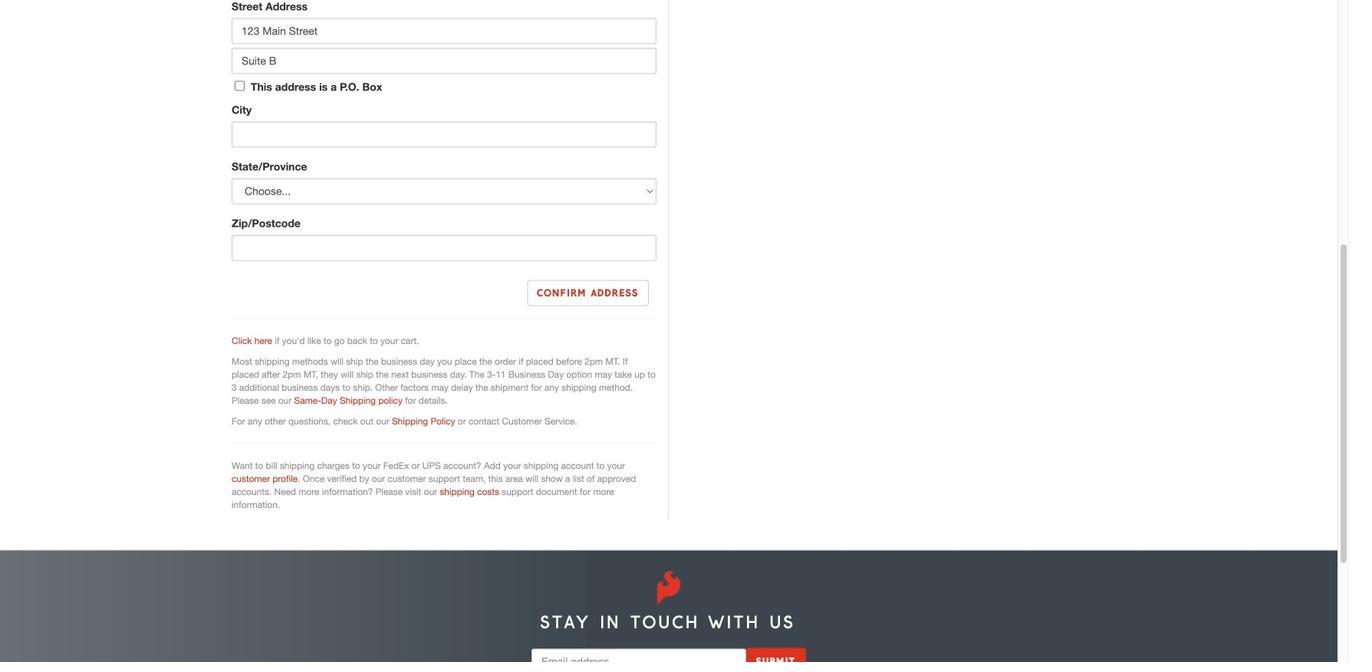 Task type: vqa. For each thing, say whether or not it's contained in the screenshot.
find products, tutorials, etc... text field
no



Task type: describe. For each thing, give the bounding box(es) containing it.
Street Address, PO Box, etc. text field
[[232, 18, 657, 44]]



Task type: locate. For each thing, give the bounding box(es) containing it.
None checkbox
[[235, 81, 245, 91]]

Apartment, Suite, Unit, etc. text field
[[232, 48, 657, 74]]

None submit
[[747, 649, 806, 663]]

None text field
[[232, 235, 657, 261]]

None text field
[[232, 122, 657, 148]]

Email address email field
[[532, 650, 747, 663]]



